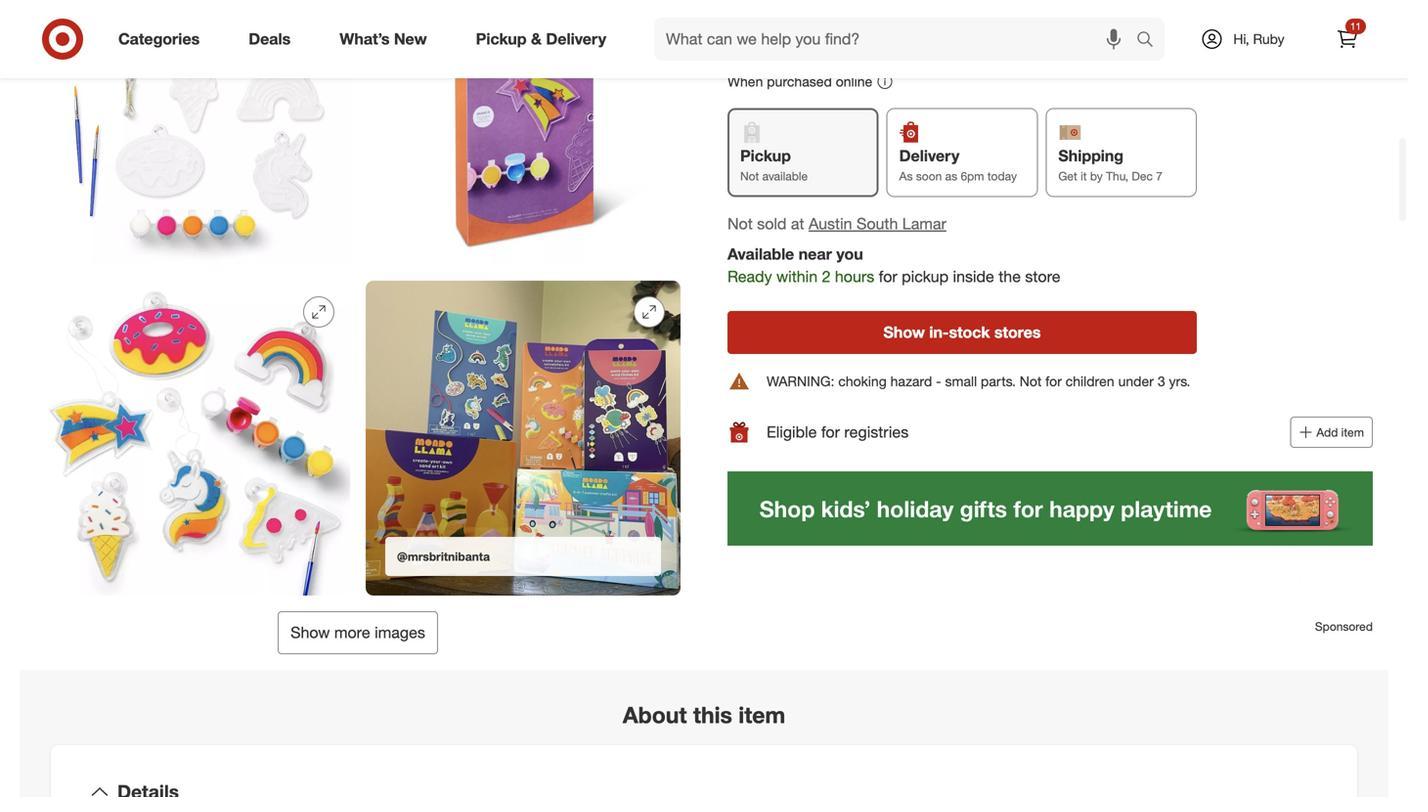 Task type: describe. For each thing, give the bounding box(es) containing it.
for for pickup
[[879, 267, 898, 286]]

176
[[820, 15, 843, 32]]

ruby
[[1253, 30, 1285, 47]]

sponsored
[[1315, 619, 1373, 634]]

1 vertical spatial not
[[728, 214, 753, 233]]

this
[[693, 702, 733, 729]]

hi, ruby
[[1234, 30, 1285, 47]]

within
[[777, 267, 818, 286]]

hi,
[[1234, 30, 1250, 47]]

you
[[837, 244, 863, 264]]

get
[[1059, 169, 1078, 183]]

176 link
[[728, 14, 862, 37]]

under
[[1119, 373, 1154, 390]]

online
[[836, 73, 873, 90]]

0 vertical spatial at
[[916, 15, 929, 32]]

available
[[728, 244, 794, 264]]

2
[[822, 267, 831, 286]]

as
[[946, 169, 958, 183]]

not sold at austin south lamar
[[728, 214, 947, 233]]

2 vertical spatial for
[[821, 423, 840, 442]]

0 horizontal spatial at
[[791, 214, 804, 233]]

eligible for registries
[[767, 423, 909, 442]]

deals link
[[232, 18, 315, 61]]

when purchased online
[[728, 73, 873, 90]]

11 link
[[1326, 18, 1369, 61]]

$5.00
[[728, 40, 783, 67]]

about
[[623, 702, 687, 729]]

what's new link
[[323, 18, 452, 61]]

create-your-own suncatchers kit - mondo llama&#8482;, 5 of 8 image
[[35, 281, 350, 596]]

warning:
[[767, 373, 835, 390]]

2 vertical spatial not
[[1020, 373, 1042, 390]]

today
[[988, 169, 1017, 183]]

more
[[334, 623, 370, 642]]

south
[[857, 214, 898, 233]]

-
[[936, 373, 942, 390]]

store
[[1025, 267, 1061, 286]]

advertisement region
[[728, 472, 1373, 618]]

show in-stock stores button
[[728, 311, 1197, 354]]

austin
[[809, 214, 852, 233]]

3
[[1158, 373, 1166, 390]]

What can we help you find? suggestions appear below search field
[[654, 18, 1141, 61]]

near
[[799, 244, 832, 264]]

as
[[900, 169, 913, 183]]

item inside button
[[1342, 425, 1364, 440]]

delivery inside "link"
[[546, 29, 606, 48]]

show more images
[[291, 623, 425, 642]]

categories link
[[102, 18, 224, 61]]

deals
[[249, 29, 291, 48]]

categories
[[118, 29, 200, 48]]

images
[[375, 623, 425, 642]]

eligible
[[767, 423, 817, 442]]

available
[[763, 169, 808, 183]]

the
[[999, 267, 1021, 286]]

what's new
[[340, 29, 427, 48]]

parts.
[[981, 373, 1016, 390]]

7
[[1156, 169, 1163, 183]]

it
[[1081, 169, 1087, 183]]

warning: choking hazard - small parts. not for children under 3 yrs.
[[767, 373, 1191, 390]]

hours
[[835, 267, 875, 286]]

in-
[[930, 323, 949, 342]]

yrs.
[[1169, 373, 1191, 390]]



Task type: vqa. For each thing, say whether or not it's contained in the screenshot.


Task type: locate. For each thing, give the bounding box(es) containing it.
not inside pickup not available
[[740, 169, 759, 183]]

0 vertical spatial item
[[1342, 425, 1364, 440]]

photo from @mrsbritnibanta, 6 of 8 image
[[366, 281, 681, 596]]

soon
[[916, 169, 942, 183]]

about this item
[[623, 702, 786, 729]]

1 horizontal spatial show
[[884, 323, 925, 342]]

@mrsbritnibanta
[[397, 549, 490, 564]]

1 horizontal spatial at
[[916, 15, 929, 32]]

search button
[[1128, 18, 1175, 65]]

at
[[916, 15, 929, 32], [791, 214, 804, 233]]

1 vertical spatial pickup
[[740, 146, 791, 165]]

11
[[1351, 20, 1362, 32]]

0 horizontal spatial for
[[821, 423, 840, 442]]

dec
[[1132, 169, 1153, 183]]

create-your-own suncatchers kit - mondo llama&#8482;, 3 of 8 image
[[35, 0, 350, 265]]

show more images button
[[278, 612, 438, 655]]

at right sold
[[791, 214, 804, 233]]

pickup for not
[[740, 146, 791, 165]]

1 vertical spatial item
[[739, 702, 786, 729]]

pickup inside pickup not available
[[740, 146, 791, 165]]

pickup & delivery link
[[459, 18, 631, 61]]

0 vertical spatial delivery
[[546, 29, 606, 48]]

0 horizontal spatial pickup
[[476, 29, 527, 48]]

stock
[[949, 323, 990, 342]]

not left sold
[[728, 214, 753, 233]]

for
[[879, 267, 898, 286], [1046, 373, 1062, 390], [821, 423, 840, 442]]

thu,
[[1106, 169, 1129, 183]]

1 vertical spatial for
[[1046, 373, 1062, 390]]

pickup & delivery
[[476, 29, 606, 48]]

what's
[[340, 29, 390, 48]]

at right only
[[916, 15, 929, 32]]

show inside show in-stock stores button
[[884, 323, 925, 342]]

6pm
[[961, 169, 984, 183]]

for for children
[[1046, 373, 1062, 390]]

0 horizontal spatial item
[[739, 702, 786, 729]]

for right hours
[[879, 267, 898, 286]]

available near you ready within 2 hours for pickup inside the store
[[728, 244, 1061, 286]]

0 horizontal spatial show
[[291, 623, 330, 642]]

show for show in-stock stores
[[884, 323, 925, 342]]

lamar
[[903, 214, 947, 233]]

pickup inside "link"
[[476, 29, 527, 48]]

show
[[884, 323, 925, 342], [291, 623, 330, 642]]

registries
[[845, 423, 909, 442]]

stores
[[995, 323, 1041, 342]]

small
[[945, 373, 977, 390]]

inside
[[953, 267, 995, 286]]

ready
[[728, 267, 772, 286]]

not right parts.
[[1020, 373, 1042, 390]]

sold
[[757, 214, 787, 233]]

0 vertical spatial pickup
[[476, 29, 527, 48]]

pickup
[[902, 267, 949, 286]]

show left in-
[[884, 323, 925, 342]]

1 vertical spatial delivery
[[900, 146, 960, 165]]

create-your-own suncatchers kit - mondo llama&#8482;, 4 of 8 image
[[366, 0, 681, 265]]

show in-stock stores
[[884, 323, 1041, 342]]

only
[[883, 15, 912, 32]]

not
[[740, 169, 759, 183], [728, 214, 753, 233], [1020, 373, 1042, 390]]

search
[[1128, 31, 1175, 50]]

hazard
[[891, 373, 932, 390]]

0 vertical spatial not
[[740, 169, 759, 183]]

1 horizontal spatial item
[[1342, 425, 1364, 440]]

pickup up the available
[[740, 146, 791, 165]]

item right add
[[1342, 425, 1364, 440]]

add item button
[[1290, 417, 1373, 448]]

0 horizontal spatial delivery
[[546, 29, 606, 48]]

children
[[1066, 373, 1115, 390]]

pickup left &
[[476, 29, 527, 48]]

show left the more
[[291, 623, 330, 642]]

when
[[728, 73, 763, 90]]

delivery right &
[[546, 29, 606, 48]]

2 horizontal spatial for
[[1046, 373, 1062, 390]]

add
[[1317, 425, 1338, 440]]

austin south lamar button
[[809, 213, 947, 235]]

1 horizontal spatial for
[[879, 267, 898, 286]]

shipping
[[1059, 146, 1124, 165]]

delivery
[[546, 29, 606, 48], [900, 146, 960, 165]]

shipping get it by thu, dec 7
[[1059, 146, 1163, 183]]

0 vertical spatial for
[[879, 267, 898, 286]]

new
[[394, 29, 427, 48]]

by
[[1091, 169, 1103, 183]]

delivery inside delivery as soon as 6pm today
[[900, 146, 960, 165]]

only at
[[883, 15, 929, 32]]

choking
[[839, 373, 887, 390]]

0 vertical spatial show
[[884, 323, 925, 342]]

1 horizontal spatial pickup
[[740, 146, 791, 165]]

pickup not available
[[740, 146, 808, 183]]

pickup for &
[[476, 29, 527, 48]]

1 vertical spatial show
[[291, 623, 330, 642]]

not left the available
[[740, 169, 759, 183]]

image gallery element
[[35, 0, 681, 655]]

add item
[[1317, 425, 1364, 440]]

for left children
[[1046, 373, 1062, 390]]

purchased
[[767, 73, 832, 90]]

&
[[531, 29, 542, 48]]

for inside available near you ready within 2 hours for pickup inside the store
[[879, 267, 898, 286]]

delivery as soon as 6pm today
[[900, 146, 1017, 183]]

for right eligible
[[821, 423, 840, 442]]

delivery up soon
[[900, 146, 960, 165]]

1 horizontal spatial delivery
[[900, 146, 960, 165]]

1 vertical spatial at
[[791, 214, 804, 233]]

item
[[1342, 425, 1364, 440], [739, 702, 786, 729]]

show for show more images
[[291, 623, 330, 642]]

pickup
[[476, 29, 527, 48], [740, 146, 791, 165]]

show inside show more images button
[[291, 623, 330, 642]]

item right 'this'
[[739, 702, 786, 729]]



